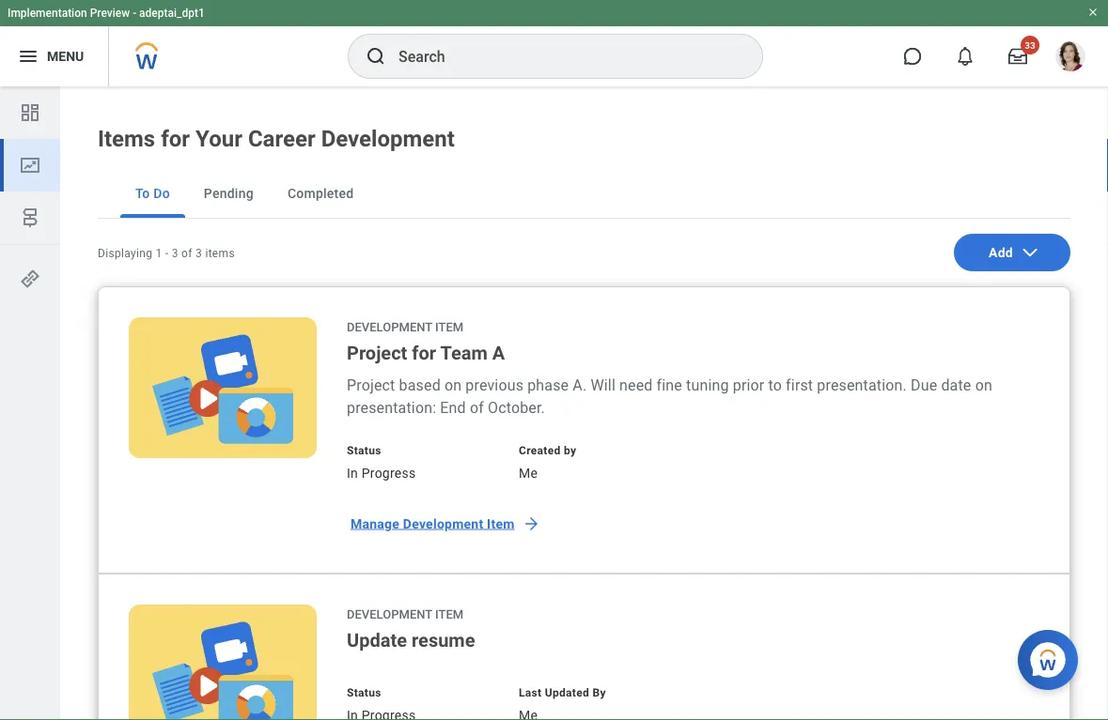 Task type: locate. For each thing, give the bounding box(es) containing it.
progress
[[362, 466, 416, 481]]

pending button
[[189, 169, 269, 218]]

3 right 1
[[172, 247, 178, 260]]

item up resume
[[435, 608, 464, 622]]

project inside project based on previous phase a. will need fine tuning prior to first presentation. due date on presentation: end of october.
[[347, 376, 395, 394]]

0 vertical spatial project
[[347, 342, 407, 364]]

for up based
[[412, 342, 436, 364]]

by
[[593, 687, 606, 700]]

a
[[492, 342, 505, 364]]

1 vertical spatial item
[[487, 516, 515, 532]]

0 vertical spatial status
[[347, 445, 381, 458]]

profile logan mcneil image
[[1056, 41, 1086, 75]]

notifications large image
[[956, 47, 975, 66]]

3
[[172, 247, 178, 260], [196, 247, 202, 260]]

1 project from the top
[[347, 342, 407, 364]]

1 vertical spatial of
[[470, 399, 484, 417]]

project up based
[[347, 342, 407, 364]]

2 3 from the left
[[196, 247, 202, 260]]

2 vertical spatial item
[[435, 608, 464, 622]]

close environment banner image
[[1087, 7, 1099, 18]]

item inside development item project for team a
[[435, 320, 464, 334]]

team
[[440, 342, 488, 364]]

0 horizontal spatial -
[[133, 7, 136, 20]]

career
[[248, 125, 316, 152]]

development down search icon
[[321, 125, 455, 152]]

presentation.
[[817, 376, 907, 394]]

status in progress
[[347, 445, 416, 481]]

development up based
[[347, 320, 432, 334]]

status down update
[[347, 687, 381, 700]]

status
[[347, 445, 381, 458], [347, 687, 381, 700]]

project based on previous phase a. will need fine tuning prior to first presentation. due date on presentation: end of october.
[[347, 376, 992, 417]]

fine
[[657, 376, 682, 394]]

end
[[440, 399, 466, 417]]

of right end on the left bottom of page
[[470, 399, 484, 417]]

arrow right image
[[522, 515, 541, 534]]

-
[[133, 7, 136, 20], [165, 247, 169, 260]]

tab list containing to do
[[98, 169, 1071, 219]]

items
[[205, 247, 235, 260]]

1 horizontal spatial of
[[470, 399, 484, 417]]

1 vertical spatial status
[[347, 687, 381, 700]]

development
[[321, 125, 455, 152], [347, 320, 432, 334], [403, 516, 483, 532], [347, 608, 432, 622]]

do
[[153, 186, 170, 201]]

previous
[[466, 376, 524, 394]]

- right preview
[[133, 7, 136, 20]]

onboarding home image
[[19, 154, 41, 177]]

0 horizontal spatial 3
[[172, 247, 178, 260]]

project
[[347, 342, 407, 364], [347, 376, 395, 394]]

0 horizontal spatial of
[[181, 247, 192, 260]]

phase
[[527, 376, 569, 394]]

to do
[[135, 186, 170, 201]]

development inside development item update resume
[[347, 608, 432, 622]]

item up 'team'
[[435, 320, 464, 334]]

displaying
[[98, 247, 152, 260]]

tab list
[[98, 169, 1071, 219]]

menu banner
[[0, 0, 1108, 86]]

0 vertical spatial of
[[181, 247, 192, 260]]

on
[[445, 376, 462, 394], [975, 376, 992, 394]]

item
[[435, 320, 464, 334], [487, 516, 515, 532], [435, 608, 464, 622]]

0 vertical spatial item
[[435, 320, 464, 334]]

0 horizontal spatial on
[[445, 376, 462, 394]]

list
[[0, 86, 60, 244]]

item for for
[[435, 320, 464, 334]]

chevron down image
[[1021, 243, 1040, 262]]

1 vertical spatial -
[[165, 247, 169, 260]]

on up end on the left bottom of page
[[445, 376, 462, 394]]

items for your career development
[[98, 125, 455, 152]]

1 on from the left
[[445, 376, 462, 394]]

- right 1
[[165, 247, 169, 260]]

implementation preview -   adeptai_dpt1
[[8, 7, 205, 20]]

updated
[[545, 687, 589, 700]]

status inside status in progress
[[347, 445, 381, 458]]

add button
[[954, 234, 1071, 272]]

development up update
[[347, 608, 432, 622]]

to do button
[[120, 169, 185, 218]]

menu button
[[0, 26, 108, 86]]

item left arrow right icon
[[487, 516, 515, 532]]

0 vertical spatial for
[[161, 125, 190, 152]]

1 status from the top
[[347, 445, 381, 458]]

1 horizontal spatial -
[[165, 247, 169, 260]]

33 button
[[997, 36, 1040, 77]]

1 horizontal spatial 3
[[196, 247, 202, 260]]

due
[[911, 376, 937, 394]]

1 horizontal spatial on
[[975, 376, 992, 394]]

3 left items
[[196, 247, 202, 260]]

of inside project based on previous phase a. will need fine tuning prior to first presentation. due date on presentation: end of october.
[[470, 399, 484, 417]]

a.
[[573, 376, 587, 394]]

- inside menu banner
[[133, 7, 136, 20]]

will
[[591, 376, 616, 394]]

of
[[181, 247, 192, 260], [470, 399, 484, 417]]

2 status from the top
[[347, 687, 381, 700]]

item inside development item update resume
[[435, 608, 464, 622]]

project up presentation: at the left
[[347, 376, 395, 394]]

for
[[161, 125, 190, 152], [412, 342, 436, 364]]

0 horizontal spatial for
[[161, 125, 190, 152]]

2 project from the top
[[347, 376, 395, 394]]

for left your
[[161, 125, 190, 152]]

based
[[399, 376, 441, 394]]

0 vertical spatial -
[[133, 7, 136, 20]]

status up in
[[347, 445, 381, 458]]

your
[[196, 125, 242, 152]]

dashboard image
[[19, 102, 41, 124]]

1 3 from the left
[[172, 247, 178, 260]]

preview
[[90, 7, 130, 20]]

of right 1
[[181, 247, 192, 260]]

1 vertical spatial for
[[412, 342, 436, 364]]

Search Workday  search field
[[399, 36, 724, 77]]

justify image
[[17, 45, 39, 68]]

development right manage
[[403, 516, 483, 532]]

1 horizontal spatial for
[[412, 342, 436, 364]]

status for status in progress
[[347, 445, 381, 458]]

in
[[347, 466, 358, 481]]

1 vertical spatial project
[[347, 376, 395, 394]]

on right date
[[975, 376, 992, 394]]

pending
[[204, 186, 254, 201]]



Task type: describe. For each thing, give the bounding box(es) containing it.
- for 1
[[165, 247, 169, 260]]

item inside "manage development item" button
[[487, 516, 515, 532]]

2 on from the left
[[975, 376, 992, 394]]

tuning
[[686, 376, 729, 394]]

by
[[564, 445, 576, 458]]

link image
[[19, 268, 41, 290]]

add
[[989, 245, 1013, 261]]

to
[[768, 376, 782, 394]]

manage development item button
[[339, 506, 549, 543]]

need
[[619, 376, 653, 394]]

to
[[135, 186, 150, 201]]

update
[[347, 630, 407, 652]]

manage development item
[[351, 516, 515, 532]]

implementation
[[8, 7, 87, 20]]

menu
[[47, 49, 84, 64]]

prior
[[733, 376, 764, 394]]

- for preview
[[133, 7, 136, 20]]

resume
[[412, 630, 475, 652]]

created by me
[[519, 445, 576, 481]]

search image
[[365, 45, 387, 68]]

development item update resume
[[347, 608, 475, 652]]

project inside development item project for team a
[[347, 342, 407, 364]]

status for status
[[347, 687, 381, 700]]

development inside button
[[403, 516, 483, 532]]

items
[[98, 125, 155, 152]]

development inside development item project for team a
[[347, 320, 432, 334]]

last updated by
[[519, 687, 606, 700]]

item for resume
[[435, 608, 464, 622]]

completed button
[[272, 169, 369, 218]]

created
[[519, 445, 561, 458]]

october.
[[488, 399, 545, 417]]

development item project for team a
[[347, 320, 505, 364]]

1
[[156, 247, 162, 260]]

first
[[786, 376, 813, 394]]

me
[[519, 466, 538, 481]]

adeptai_dpt1
[[139, 7, 205, 20]]

displaying 1 - 3 of 3 items
[[98, 247, 235, 260]]

inbox large image
[[1009, 47, 1027, 66]]

presentation:
[[347, 399, 436, 417]]

timeline milestone image
[[19, 207, 41, 229]]

date
[[941, 376, 971, 394]]

33
[[1025, 39, 1036, 51]]

last
[[519, 687, 542, 700]]

for inside development item project for team a
[[412, 342, 436, 364]]

completed
[[288, 186, 354, 201]]

manage
[[351, 516, 400, 532]]



Task type: vqa. For each thing, say whether or not it's contained in the screenshot.
right for
yes



